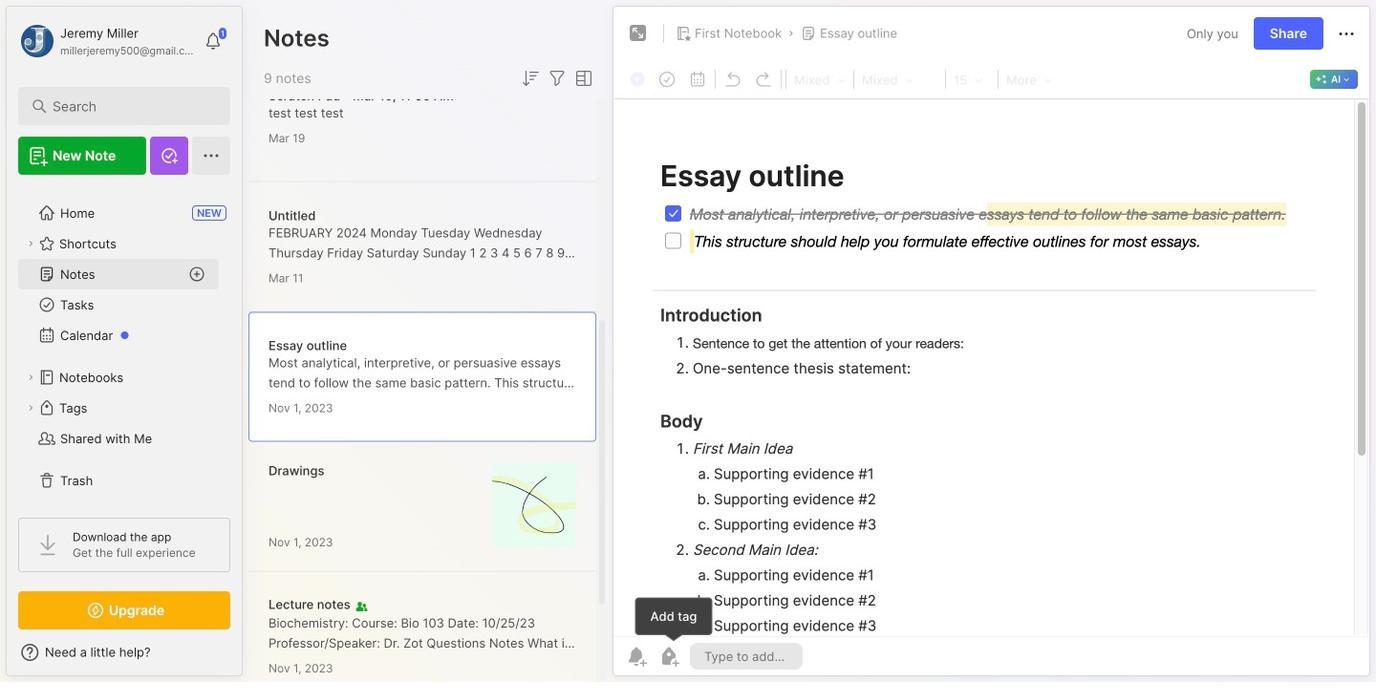 Task type: locate. For each thing, give the bounding box(es) containing it.
Insert field
[[625, 67, 652, 92]]

tooltip
[[635, 598, 713, 642]]

More actions field
[[1335, 21, 1358, 45]]

Heading level field
[[789, 67, 852, 92]]

Account field
[[18, 22, 195, 60]]

heading level image
[[789, 67, 852, 92]]

insert image
[[625, 67, 652, 92]]

Search text field
[[53, 98, 205, 116]]

None search field
[[53, 95, 205, 118]]

main element
[[0, 0, 249, 683]]

View options field
[[569, 67, 596, 90]]

add filters image
[[546, 67, 569, 90]]

Font family field
[[856, 67, 943, 92]]

click to collapse image
[[241, 647, 256, 670]]

expand tags image
[[25, 402, 36, 414]]

tree
[[7, 186, 242, 508]]

add tag image
[[658, 645, 681, 668]]

Add tag field
[[703, 648, 791, 665]]

tree inside the main element
[[7, 186, 242, 508]]

thumbnail image
[[492, 464, 576, 548]]

more actions image
[[1335, 23, 1358, 45]]

expand note image
[[627, 22, 650, 45]]



Task type: describe. For each thing, give the bounding box(es) containing it.
Font size field
[[948, 67, 996, 92]]

none search field inside the main element
[[53, 95, 205, 118]]

WHAT'S NEW field
[[7, 638, 242, 668]]

Note Editor text field
[[614, 98, 1370, 637]]

expand notebooks image
[[25, 372, 36, 383]]

more image
[[1001, 67, 1058, 92]]

add a reminder image
[[625, 645, 648, 668]]

More field
[[1001, 67, 1058, 92]]

note window element
[[613, 6, 1371, 682]]

font size image
[[948, 67, 996, 92]]

font family image
[[856, 67, 943, 92]]

Add filters field
[[546, 67, 569, 90]]

Sort options field
[[519, 67, 542, 90]]



Task type: vqa. For each thing, say whether or not it's contained in the screenshot.
the Note Editor text field
yes



